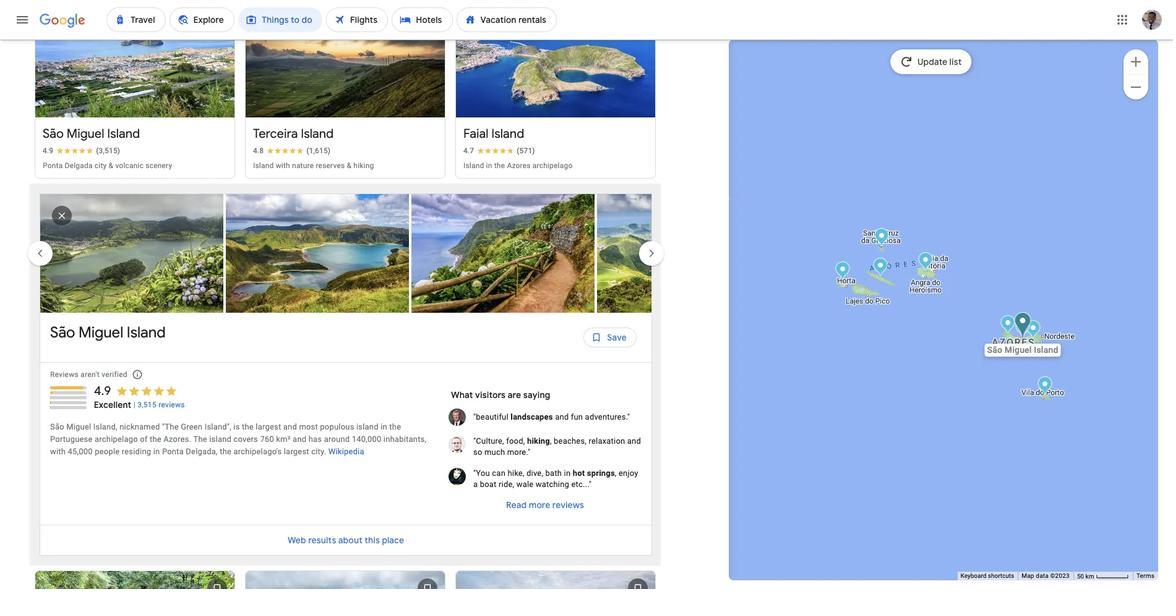 Task type: vqa. For each thing, say whether or not it's contained in the screenshot.
Total duration 4 hr 54 min. element at bottom 1 stop flight. Element
no



Task type: describe. For each thing, give the bounding box(es) containing it.
residing
[[122, 447, 151, 457]]

miradouro da grota do inferno image
[[1001, 315, 1015, 336]]

terceira island
[[253, 126, 334, 142]]

terceira island image
[[918, 252, 933, 273]]

nature
[[292, 162, 314, 170]]

são miguel island, nicknamed "the green island", is the largest and most populous island in the portuguese archipelago of the azores. the island covers 760 km² and has around 140,000 inhabitants, with 45,000 people residing in ponta delgada, the archipelago's largest city.
[[50, 423, 426, 457]]

the up inhabitants,
[[389, 423, 401, 432]]

4.9 out of 5 stars from 3,515 reviews. excellent. element
[[94, 384, 185, 412]]

update
[[918, 56, 948, 67]]

adventures."
[[585, 413, 630, 422]]

terceira
[[253, 126, 298, 142]]

close detail image
[[47, 201, 77, 231]]

in left hot
[[564, 469, 571, 478]]

0 vertical spatial island
[[356, 423, 379, 432]]

1 horizontal spatial with
[[276, 162, 290, 170]]

main menu image
[[15, 12, 30, 27]]

what
[[451, 390, 473, 401]]

save button
[[584, 323, 637, 353]]

0 vertical spatial miguel
[[67, 126, 104, 142]]

hike,
[[508, 469, 524, 478]]

next image
[[637, 239, 666, 269]]

previous image
[[25, 239, 55, 269]]

50 km
[[1077, 573, 1096, 580]]

fun
[[571, 413, 583, 422]]

45,000
[[68, 447, 93, 457]]

place
[[382, 535, 404, 546]]

zoom out map image
[[1129, 80, 1143, 94]]

the down 4.7 out of 5 stars from 571 reviews image
[[494, 162, 505, 170]]

map
[[1022, 573, 1034, 580]]

50
[[1077, 573, 1084, 580]]

verified
[[102, 371, 127, 379]]

reviews inside excellent | 3,515 reviews
[[159, 401, 185, 410]]

ride,
[[499, 480, 514, 489]]

inhabitants,
[[384, 435, 426, 444]]

island inside 'element'
[[127, 324, 166, 342]]

in right residing
[[153, 447, 160, 457]]

island up (3,515)
[[107, 126, 140, 142]]

the right of
[[150, 435, 161, 444]]

reviews
[[50, 371, 79, 379]]

in down 4.7 out of 5 stars from 571 reviews image
[[486, 162, 492, 170]]

1 list item from the left
[[40, 194, 226, 313]]

more
[[529, 500, 550, 511]]

of
[[140, 435, 148, 444]]

miguel inside 'element'
[[79, 324, 123, 342]]

50 km button
[[1073, 572, 1133, 581]]

save miradouro da grota do inferno to collection image
[[413, 574, 442, 590]]

wikipedia link
[[328, 447, 364, 457]]

km
[[1086, 573, 1094, 580]]

4.8 out of 5 stars from 1,615 reviews image
[[253, 146, 331, 156]]

zoom in map image
[[1129, 54, 1143, 69]]

relaxation
[[589, 437, 625, 446]]

most
[[299, 423, 318, 432]]

the
[[193, 435, 207, 444]]

"the
[[162, 423, 179, 432]]

boat
[[480, 480, 497, 489]]

update list
[[918, 56, 962, 67]]

4.9 for 4.9 out of 5 stars from 3,515 reviews image
[[43, 147, 53, 155]]

|
[[133, 401, 135, 410]]

reviews aren't verified image
[[122, 360, 152, 390]]

0 horizontal spatial ponta
[[43, 162, 63, 170]]

, for hiking
[[550, 437, 552, 446]]

map region
[[716, 0, 1173, 582]]

archipelago inside são miguel island, nicknamed "the green island", is the largest and most populous island in the portuguese archipelago of the azores. the island covers 760 km² and has around 140,000 inhabitants, with 45,000 people residing in ponta delgada, the archipelago's largest city.
[[95, 435, 138, 444]]

reserves
[[316, 162, 345, 170]]

"culture,
[[473, 437, 504, 446]]

delgada,
[[186, 447, 218, 457]]

volcanic
[[115, 162, 144, 170]]

são miguel island element
[[50, 323, 166, 353]]

visitors
[[475, 390, 506, 401]]

beaches,
[[554, 437, 587, 446]]

watching
[[536, 480, 569, 489]]

4.7 out of 5 stars from 571 reviews image
[[463, 146, 535, 156]]

around
[[324, 435, 350, 444]]

parque terra nostra image
[[1026, 320, 1040, 341]]

has
[[309, 435, 322, 444]]

0 vertical spatial são miguel island
[[43, 126, 140, 142]]

aren't
[[81, 371, 100, 379]]

island in the azores archipelago
[[463, 162, 573, 170]]

food,
[[506, 437, 525, 446]]

excellent
[[94, 400, 131, 411]]

miguel inside são miguel island, nicknamed "the green island", is the largest and most populous island in the portuguese archipelago of the azores. the island covers 760 km² and has around 140,000 inhabitants, with 45,000 people residing in ponta delgada, the archipelago's largest city.
[[66, 423, 91, 432]]

faial
[[463, 126, 489, 142]]

4.9 for the 4.9 out of 5 stars from 3,515 reviews. excellent. element
[[94, 384, 111, 399]]

3 list item from the left
[[411, 194, 597, 313]]

, beaches, relaxation and so much more."
[[473, 437, 641, 457]]

dive,
[[527, 469, 543, 478]]

are
[[508, 390, 521, 401]]

save são jorge to collection image
[[623, 574, 653, 590]]

island,
[[93, 423, 117, 432]]

faial island
[[463, 126, 524, 142]]

save
[[607, 332, 627, 343]]

keyboard
[[961, 573, 986, 580]]

read more reviews
[[506, 500, 584, 511]]

landscapes
[[511, 413, 553, 422]]

são jorge image
[[873, 258, 888, 278]]

wikipedia
[[328, 447, 364, 457]]



Task type: locate. For each thing, give the bounding box(es) containing it.
0 vertical spatial ponta
[[43, 162, 63, 170]]

archipelago up people
[[95, 435, 138, 444]]

can
[[492, 469, 505, 478]]

and right relaxation at the bottom right of page
[[627, 437, 641, 446]]

graciosa image
[[875, 228, 889, 248]]

(1,615)
[[306, 147, 331, 155]]

são miguel island up verified
[[50, 324, 166, 342]]

terms
[[1137, 573, 1155, 580]]

4.9 up excellent
[[94, 384, 111, 399]]

portuguese
[[50, 435, 93, 444]]

1 vertical spatial largest
[[284, 447, 309, 457]]

reviews down 'etc..."'
[[552, 500, 584, 511]]

, enjoy a boat ride, wale watching etc..."
[[473, 469, 638, 489]]

island up (1,615)
[[301, 126, 334, 142]]

"beautiful
[[473, 413, 508, 422]]

ponta inside são miguel island, nicknamed "the green island", is the largest and most populous island in the portuguese archipelago of the azores. the island covers 760 km² and has around 140,000 inhabitants, with 45,000 people residing in ponta delgada, the archipelago's largest city.
[[162, 447, 184, 457]]

a
[[473, 480, 478, 489]]

"you
[[473, 469, 490, 478]]

0 vertical spatial ,
[[550, 437, 552, 446]]

island up 140,000
[[356, 423, 379, 432]]

1 vertical spatial são
[[50, 324, 75, 342]]

with
[[276, 162, 290, 170], [50, 447, 66, 457]]

1 horizontal spatial &
[[347, 162, 352, 170]]

largest
[[256, 423, 281, 432], [284, 447, 309, 457]]

nicknamed
[[120, 423, 160, 432]]

0 horizontal spatial &
[[109, 162, 113, 170]]

saying
[[523, 390, 550, 401]]

island down the 'island",'
[[209, 435, 231, 444]]

4.9 inside image
[[43, 147, 53, 155]]

1 vertical spatial são miguel island
[[50, 324, 166, 342]]

island up 4.7 out of 5 stars from 571 reviews image
[[491, 126, 524, 142]]

1 horizontal spatial hiking
[[527, 437, 550, 446]]

with down 4.8 out of 5 stars from 1,615 reviews image at the left of page
[[276, 162, 290, 170]]

4.9 out of 5 stars from 3,515 reviews image
[[43, 146, 120, 156]]

data
[[1036, 573, 1049, 580]]

and left fun
[[555, 413, 569, 422]]

keyboard shortcuts button
[[961, 572, 1014, 581]]

enjoy
[[619, 469, 638, 478]]

map data ©2023
[[1022, 573, 1070, 580]]

centro de interpretação ambiental da caldeira velha image
[[1016, 319, 1030, 339]]

, left beaches,
[[550, 437, 552, 446]]

this
[[365, 535, 380, 546]]

3,515 reviews link
[[137, 400, 185, 410]]

springs
[[587, 469, 615, 478]]

archipelago down (571)
[[533, 162, 573, 170]]

0 horizontal spatial with
[[50, 447, 66, 457]]

são up 4.9 out of 5 stars from 3,515 reviews image
[[43, 126, 64, 142]]

and
[[555, 413, 569, 422], [283, 423, 297, 432], [293, 435, 306, 444], [627, 437, 641, 446]]

and down most
[[293, 435, 306, 444]]

the right delgada,
[[220, 447, 231, 457]]

, for hot springs
[[615, 469, 617, 478]]

island down 4.7
[[463, 162, 484, 170]]

& right city
[[109, 162, 113, 170]]

0 vertical spatial reviews
[[159, 401, 185, 410]]

, left enjoy
[[615, 469, 617, 478]]

scenery
[[146, 162, 172, 170]]

bath
[[545, 469, 562, 478]]

city
[[95, 162, 107, 170]]

ponta left delgada
[[43, 162, 63, 170]]

& right the reserves
[[347, 162, 352, 170]]

2 vertical spatial são
[[50, 423, 64, 432]]

wale
[[516, 480, 534, 489]]

0 vertical spatial largest
[[256, 423, 281, 432]]

0 vertical spatial hiking
[[353, 162, 374, 170]]

list
[[950, 56, 962, 67]]

excellent | 3,515 reviews
[[94, 400, 185, 411]]

terms link
[[1137, 573, 1155, 580]]

reviews up "the
[[159, 401, 185, 410]]

2 list item from the left
[[226, 194, 411, 313]]

2 & from the left
[[347, 162, 352, 170]]

0 horizontal spatial archipelago
[[95, 435, 138, 444]]

1 horizontal spatial island
[[356, 423, 379, 432]]

1 horizontal spatial largest
[[284, 447, 309, 457]]

são up portuguese
[[50, 423, 64, 432]]

and inside , beaches, relaxation and so much more."
[[627, 437, 641, 446]]

0 horizontal spatial ,
[[550, 437, 552, 446]]

miguel up 4.9 out of 5 stars from 3,515 reviews image
[[67, 126, 104, 142]]

1 vertical spatial 4.9
[[94, 384, 111, 399]]

1 vertical spatial island
[[209, 435, 231, 444]]

largest up the 760
[[256, 423, 281, 432]]

miguel
[[67, 126, 104, 142], [79, 324, 123, 342], [66, 423, 91, 432]]

so
[[473, 448, 482, 457]]

and up km²
[[283, 423, 297, 432]]

azores.
[[164, 435, 191, 444]]

island down 4.8
[[253, 162, 274, 170]]

são inside são miguel island, nicknamed "the green island", is the largest and most populous island in the portuguese archipelago of the azores. the island covers 760 km² and has around 140,000 inhabitants, with 45,000 people residing in ponta delgada, the archipelago's largest city.
[[50, 423, 64, 432]]

140,000
[[352, 435, 381, 444]]

miguel up aren't
[[79, 324, 123, 342]]

green
[[181, 423, 202, 432]]

são miguel island image
[[1014, 312, 1031, 340]]

is
[[233, 423, 240, 432]]

update list button
[[891, 49, 972, 74]]

more."
[[507, 448, 530, 457]]

1 vertical spatial archipelago
[[95, 435, 138, 444]]

4.7
[[463, 147, 474, 155]]

island
[[107, 126, 140, 142], [301, 126, 334, 142], [491, 126, 524, 142], [253, 162, 274, 170], [463, 162, 484, 170], [127, 324, 166, 342]]

save centro de interpretação ambiental da caldeira velha to collection image
[[202, 574, 232, 590]]

são up reviews at left bottom
[[50, 324, 75, 342]]

list
[[40, 194, 783, 326]]

azores
[[507, 162, 531, 170]]

1 & from the left
[[109, 162, 113, 170]]

with inside são miguel island, nicknamed "the green island", is the largest and most populous island in the portuguese archipelago of the azores. the island covers 760 km² and has around 140,000 inhabitants, with 45,000 people residing in ponta delgada, the archipelago's largest city.
[[50, 447, 66, 457]]

miguel up portuguese
[[66, 423, 91, 432]]

0 vertical spatial with
[[276, 162, 290, 170]]

faial island image
[[836, 261, 850, 282]]

4.9
[[43, 147, 53, 155], [94, 384, 111, 399]]

delgada
[[65, 162, 93, 170]]

much
[[484, 448, 505, 457]]

1 horizontal spatial ,
[[615, 469, 617, 478]]

read
[[506, 500, 527, 511]]

archipelago
[[533, 162, 573, 170], [95, 435, 138, 444]]

people
[[95, 447, 120, 457]]

shortcuts
[[988, 573, 1014, 580]]

0 horizontal spatial hiking
[[353, 162, 374, 170]]

island",
[[205, 423, 231, 432]]

1 vertical spatial ponta
[[162, 447, 184, 457]]

1 vertical spatial miguel
[[79, 324, 123, 342]]

populous
[[320, 423, 354, 432]]

0 horizontal spatial island
[[209, 435, 231, 444]]

2 vertical spatial miguel
[[66, 423, 91, 432]]

1 vertical spatial reviews
[[552, 500, 584, 511]]

,
[[550, 437, 552, 446], [615, 469, 617, 478]]

etc..."
[[571, 480, 592, 489]]

são
[[43, 126, 64, 142], [50, 324, 75, 342], [50, 423, 64, 432]]

4 list item from the left
[[597, 194, 783, 313]]

©2023
[[1050, 573, 1070, 580]]

, inside , beaches, relaxation and so much more."
[[550, 437, 552, 446]]

0 vertical spatial archipelago
[[533, 162, 573, 170]]

(571)
[[517, 147, 535, 155]]

about
[[338, 535, 362, 546]]

0 horizontal spatial 4.9
[[43, 147, 53, 155]]

the
[[494, 162, 505, 170], [242, 423, 254, 432], [389, 423, 401, 432], [150, 435, 161, 444], [220, 447, 231, 457]]

0 vertical spatial 4.9
[[43, 147, 53, 155]]

"beautiful landscapes and fun adventures."
[[473, 413, 630, 422]]

web
[[288, 535, 306, 546]]

results
[[308, 535, 336, 546]]

km²
[[276, 435, 291, 444]]

são miguel island up 4.9 out of 5 stars from 3,515 reviews image
[[43, 126, 140, 142]]

1 vertical spatial with
[[50, 447, 66, 457]]

hiking right the reserves
[[353, 162, 374, 170]]

ponta delgada city & volcanic scenery
[[43, 162, 172, 170]]

1 vertical spatial hiking
[[527, 437, 550, 446]]

list item
[[40, 194, 226, 313], [226, 194, 411, 313], [411, 194, 597, 313], [597, 194, 783, 313]]

island up reviews aren't verified icon
[[127, 324, 166, 342]]

"culture, food, hiking
[[473, 437, 550, 446]]

3,515
[[137, 401, 156, 410]]

largest down km²
[[284, 447, 309, 457]]

hiking up more."
[[527, 437, 550, 446]]

4.8
[[253, 147, 264, 155]]

with down portuguese
[[50, 447, 66, 457]]

santa maria island image
[[1038, 376, 1052, 397]]

1 vertical spatial ,
[[615, 469, 617, 478]]

4.9 left (3,515)
[[43, 147, 53, 155]]

são inside 'element'
[[50, 324, 75, 342]]

1 horizontal spatial ponta
[[162, 447, 184, 457]]

0 vertical spatial são
[[43, 126, 64, 142]]

, inside , enjoy a boat ride, wale watching etc..."
[[615, 469, 617, 478]]

760
[[260, 435, 274, 444]]

hot
[[573, 469, 585, 478]]

ponta down azores.
[[162, 447, 184, 457]]

keyboard shortcuts
[[961, 573, 1014, 580]]

0 horizontal spatial largest
[[256, 423, 281, 432]]

in up 140,000
[[381, 423, 387, 432]]

1 horizontal spatial reviews
[[552, 500, 584, 511]]

1 horizontal spatial archipelago
[[533, 162, 573, 170]]

1 horizontal spatial 4.9
[[94, 384, 111, 399]]

the right the is
[[242, 423, 254, 432]]

island with nature reserves & hiking
[[253, 162, 374, 170]]

0 horizontal spatial reviews
[[159, 401, 185, 410]]



